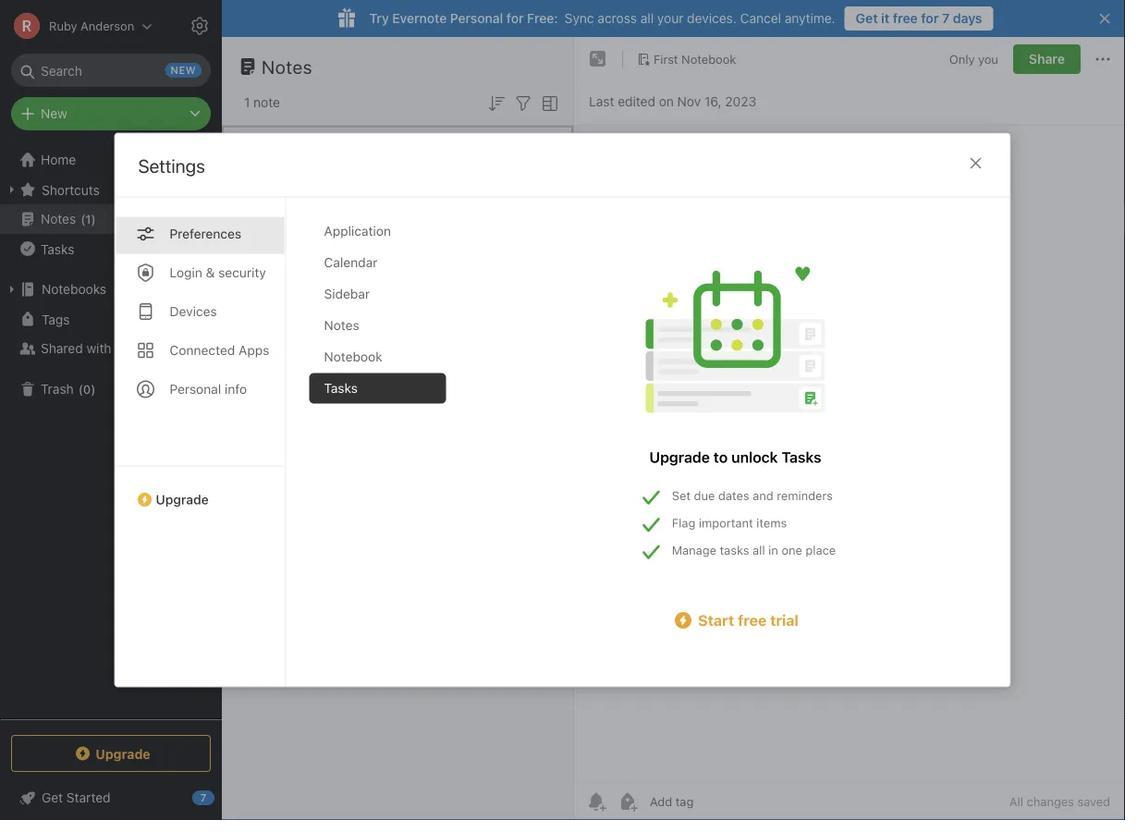 Task type: describe. For each thing, give the bounding box(es) containing it.
6 minutes ago button
[[222, 126, 574, 237]]

unlock
[[732, 449, 779, 466]]

calendar
[[324, 255, 378, 270]]

me
[[115, 341, 133, 356]]

application tab
[[309, 216, 446, 247]]

edited
[[618, 94, 656, 109]]

your
[[658, 11, 684, 26]]

last edited on nov 16, 2023
[[589, 94, 757, 109]]

and
[[753, 489, 774, 503]]

try evernote personal for free: sync across all your devices. cancel anytime.
[[370, 11, 836, 26]]

7
[[943, 11, 950, 26]]

to
[[714, 449, 728, 466]]

expand notebooks image
[[5, 282, 19, 297]]

due
[[694, 489, 715, 503]]

sync
[[565, 11, 594, 26]]

first notebook button
[[631, 46, 743, 72]]

tags button
[[0, 304, 221, 334]]

tasks button
[[0, 234, 221, 264]]

you
[[979, 52, 999, 66]]

1 inside note list element
[[244, 95, 250, 110]]

&
[[206, 265, 215, 280]]

ago
[[301, 201, 320, 214]]

close image
[[965, 152, 988, 174]]

for for 7
[[922, 11, 939, 26]]

notebooks link
[[0, 275, 221, 304]]

notebook tab
[[309, 342, 446, 372]]

only you
[[950, 52, 999, 66]]

manage tasks all in one place
[[672, 543, 836, 557]]

tasks tab
[[309, 373, 446, 404]]

note window element
[[574, 37, 1126, 821]]

tasks inside the tasks 'button'
[[41, 241, 74, 256]]

upgrade to unlock tasks
[[650, 449, 822, 466]]

settings
[[138, 155, 205, 177]]

devices
[[170, 304, 217, 319]]

notes inside tree
[[41, 211, 76, 227]]

free:
[[527, 11, 558, 26]]

note list element
[[222, 37, 574, 821]]

6
[[246, 201, 253, 214]]

it
[[882, 11, 890, 26]]

days
[[954, 11, 983, 26]]

tree containing home
[[0, 145, 222, 719]]

sidebar tab
[[309, 279, 446, 309]]

2 vertical spatial tasks
[[782, 449, 822, 466]]

16,
[[705, 94, 722, 109]]

( for notes
[[81, 212, 85, 226]]

info
[[225, 382, 247, 397]]

shortcuts
[[42, 182, 100, 197]]

1 inside notes ( 1 )
[[85, 212, 91, 226]]

login
[[170, 265, 202, 280]]

1 vertical spatial upgrade button
[[11, 735, 211, 772]]

home link
[[0, 145, 222, 175]]

notebook inside tab
[[324, 349, 383, 364]]

calendar tab
[[309, 247, 446, 278]]

0
[[83, 382, 91, 396]]

preferences
[[170, 226, 242, 241]]

note
[[254, 95, 280, 110]]

notes inside tab
[[324, 318, 360, 333]]

nov
[[678, 94, 701, 109]]

get it free for 7 days button
[[845, 6, 994, 31]]

trash
[[41, 382, 74, 397]]

in
[[769, 543, 779, 557]]

get
[[856, 11, 878, 26]]

dates
[[719, 489, 750, 503]]

only
[[950, 52, 976, 66]]

on
[[659, 94, 674, 109]]

try
[[370, 11, 389, 26]]

apps
[[239, 343, 270, 358]]

minutes
[[256, 201, 298, 214]]

manage
[[672, 543, 717, 557]]

start free trial link
[[635, 610, 836, 632]]

evernote
[[393, 11, 447, 26]]

expand note image
[[587, 48, 610, 70]]



Task type: locate. For each thing, give the bounding box(es) containing it.
shared with me
[[41, 341, 133, 356]]

tags
[[42, 312, 70, 327]]

1 vertical spatial free
[[738, 612, 767, 630]]

0 horizontal spatial 1
[[85, 212, 91, 226]]

1 down shortcuts
[[85, 212, 91, 226]]

tasks inside the tasks tab
[[324, 381, 358, 396]]

start
[[699, 612, 735, 630]]

tasks up reminders
[[782, 449, 822, 466]]

settings image
[[189, 15, 211, 37]]

tree
[[0, 145, 222, 719]]

1 vertical spatial notebook
[[324, 349, 383, 364]]

for left 7
[[922, 11, 939, 26]]

anytime.
[[785, 11, 836, 26]]

notes inside note list element
[[262, 56, 313, 77]]

1 vertical spatial tasks
[[324, 381, 358, 396]]

get it free for 7 days
[[856, 11, 983, 26]]

application
[[324, 223, 391, 239]]

) for trash
[[91, 382, 96, 396]]

devices.
[[688, 11, 737, 26]]

tasks
[[720, 543, 750, 557]]

personal info
[[170, 382, 247, 397]]

( right 'trash'
[[78, 382, 83, 396]]

2 ) from the top
[[91, 382, 96, 396]]

trial
[[771, 612, 799, 630]]

tab list containing preferences
[[115, 198, 286, 687]]

0 vertical spatial (
[[81, 212, 85, 226]]

all left your
[[641, 11, 654, 26]]

0 vertical spatial notebook
[[682, 52, 737, 66]]

1 for from the left
[[507, 11, 524, 26]]

personal
[[450, 11, 503, 26], [170, 382, 221, 397]]

first
[[654, 52, 679, 66]]

0 vertical spatial )
[[91, 212, 96, 226]]

free right it
[[893, 11, 918, 26]]

( inside notes ( 1 )
[[81, 212, 85, 226]]

1 horizontal spatial tab list
[[309, 216, 461, 687]]

1 horizontal spatial notebook
[[682, 52, 737, 66]]

( inside trash ( 0 )
[[78, 382, 83, 396]]

1
[[244, 95, 250, 110], [85, 212, 91, 226]]

upgrade button
[[115, 466, 285, 515], [11, 735, 211, 772]]

notes
[[262, 56, 313, 77], [41, 211, 76, 227], [324, 318, 360, 333]]

Search text field
[[24, 54, 198, 87]]

all changes saved
[[1010, 795, 1111, 809]]

shared
[[41, 341, 83, 356]]

2 for from the left
[[922, 11, 939, 26]]

personal down "connected"
[[170, 382, 221, 397]]

) down shortcuts button
[[91, 212, 96, 226]]

0 horizontal spatial notes
[[41, 211, 76, 227]]

notes up note
[[262, 56, 313, 77]]

0 vertical spatial upgrade
[[650, 449, 710, 466]]

for
[[507, 11, 524, 26], [922, 11, 939, 26]]

1 vertical spatial notes
[[41, 211, 76, 227]]

1 horizontal spatial notes
[[262, 56, 313, 77]]

) inside trash ( 0 )
[[91, 382, 96, 396]]

notebook
[[682, 52, 737, 66], [324, 349, 383, 364]]

upgrade
[[650, 449, 710, 466], [156, 492, 209, 507], [96, 746, 151, 762]]

tasks down notebook tab
[[324, 381, 358, 396]]

None search field
[[24, 54, 198, 87]]

2 horizontal spatial notes
[[324, 318, 360, 333]]

all left in
[[753, 543, 766, 557]]

1 ) from the top
[[91, 212, 96, 226]]

free inside "button"
[[893, 11, 918, 26]]

shared with me link
[[0, 334, 221, 364]]

0 vertical spatial notes
[[262, 56, 313, 77]]

flag
[[672, 516, 696, 530]]

notes down shortcuts
[[41, 211, 76, 227]]

Note Editor text field
[[574, 126, 1126, 783]]

2 horizontal spatial upgrade
[[650, 449, 710, 466]]

1 horizontal spatial tasks
[[324, 381, 358, 396]]

across
[[598, 11, 637, 26]]

0 vertical spatial free
[[893, 11, 918, 26]]

0 vertical spatial upgrade button
[[115, 466, 285, 515]]

2 horizontal spatial tasks
[[782, 449, 822, 466]]

first notebook
[[654, 52, 737, 66]]

home
[[41, 152, 76, 167]]

notebook inside button
[[682, 52, 737, 66]]

2 vertical spatial upgrade
[[96, 746, 151, 762]]

share
[[1030, 51, 1066, 67]]

last
[[589, 94, 615, 109]]

all
[[1010, 795, 1024, 809]]

security
[[218, 265, 266, 280]]

add a reminder image
[[586, 791, 608, 813]]

0 vertical spatial all
[[641, 11, 654, 26]]

1 vertical spatial all
[[753, 543, 766, 557]]

6 minutes ago
[[246, 201, 320, 214]]

1 horizontal spatial all
[[753, 543, 766, 557]]

cancel
[[741, 11, 782, 26]]

1 horizontal spatial upgrade
[[156, 492, 209, 507]]

0 horizontal spatial tab list
[[115, 198, 286, 687]]

with
[[86, 341, 111, 356]]

notebooks
[[42, 282, 106, 297]]

1 note
[[244, 95, 280, 110]]

2 vertical spatial notes
[[324, 318, 360, 333]]

changes
[[1027, 795, 1075, 809]]

reminders
[[777, 489, 833, 503]]

1 horizontal spatial free
[[893, 11, 918, 26]]

0 vertical spatial tasks
[[41, 241, 74, 256]]

1 horizontal spatial personal
[[450, 11, 503, 26]]

1 horizontal spatial 1
[[244, 95, 250, 110]]

0 horizontal spatial personal
[[170, 382, 221, 397]]

tab list
[[115, 198, 286, 687], [309, 216, 461, 687]]

sidebar
[[324, 286, 370, 302]]

all
[[641, 11, 654, 26], [753, 543, 766, 557]]

notebook down notes tab
[[324, 349, 383, 364]]

( for trash
[[78, 382, 83, 396]]

trash ( 0 )
[[41, 382, 96, 397]]

0 horizontal spatial notebook
[[324, 349, 383, 364]]

1 horizontal spatial for
[[922, 11, 939, 26]]

0 horizontal spatial tasks
[[41, 241, 74, 256]]

connected
[[170, 343, 235, 358]]

login & security
[[170, 265, 266, 280]]

notebook down devices. at the top of page
[[682, 52, 737, 66]]

(
[[81, 212, 85, 226], [78, 382, 83, 396]]

0 vertical spatial personal
[[450, 11, 503, 26]]

notes ( 1 )
[[41, 211, 96, 227]]

flag important items
[[672, 516, 787, 530]]

( down shortcuts
[[81, 212, 85, 226]]

one
[[782, 543, 803, 557]]

2023
[[726, 94, 757, 109]]

tab list containing application
[[309, 216, 461, 687]]

) right 'trash'
[[91, 382, 96, 396]]

important
[[699, 516, 754, 530]]

1 vertical spatial )
[[91, 382, 96, 396]]

1 vertical spatial personal
[[170, 382, 221, 397]]

) for notes
[[91, 212, 96, 226]]

)
[[91, 212, 96, 226], [91, 382, 96, 396]]

1 vertical spatial (
[[78, 382, 83, 396]]

notes down sidebar
[[324, 318, 360, 333]]

for for free:
[[507, 11, 524, 26]]

0 horizontal spatial upgrade
[[96, 746, 151, 762]]

new button
[[11, 97, 211, 130]]

tasks down notes ( 1 )
[[41, 241, 74, 256]]

for inside "button"
[[922, 11, 939, 26]]

connected apps
[[170, 343, 270, 358]]

notes tab
[[309, 310, 446, 341]]

free left the trial
[[738, 612, 767, 630]]

personal right evernote
[[450, 11, 503, 26]]

shortcuts button
[[0, 175, 221, 204]]

add tag image
[[617, 791, 639, 813]]

set due dates and reminders
[[672, 489, 833, 503]]

1 left note
[[244, 95, 250, 110]]

items
[[757, 516, 787, 530]]

0 horizontal spatial for
[[507, 11, 524, 26]]

1 vertical spatial 1
[[85, 212, 91, 226]]

new
[[41, 106, 67, 121]]

) inside notes ( 1 )
[[91, 212, 96, 226]]

place
[[806, 543, 836, 557]]

0 horizontal spatial all
[[641, 11, 654, 26]]

1 vertical spatial upgrade
[[156, 492, 209, 507]]

share button
[[1014, 44, 1081, 74]]

0 horizontal spatial free
[[738, 612, 767, 630]]

for left free:
[[507, 11, 524, 26]]

set
[[672, 489, 691, 503]]

start free trial
[[699, 612, 799, 630]]

saved
[[1078, 795, 1111, 809]]

0 vertical spatial 1
[[244, 95, 250, 110]]



Task type: vqa. For each thing, say whether or not it's contained in the screenshot.
search box in the Main element
no



